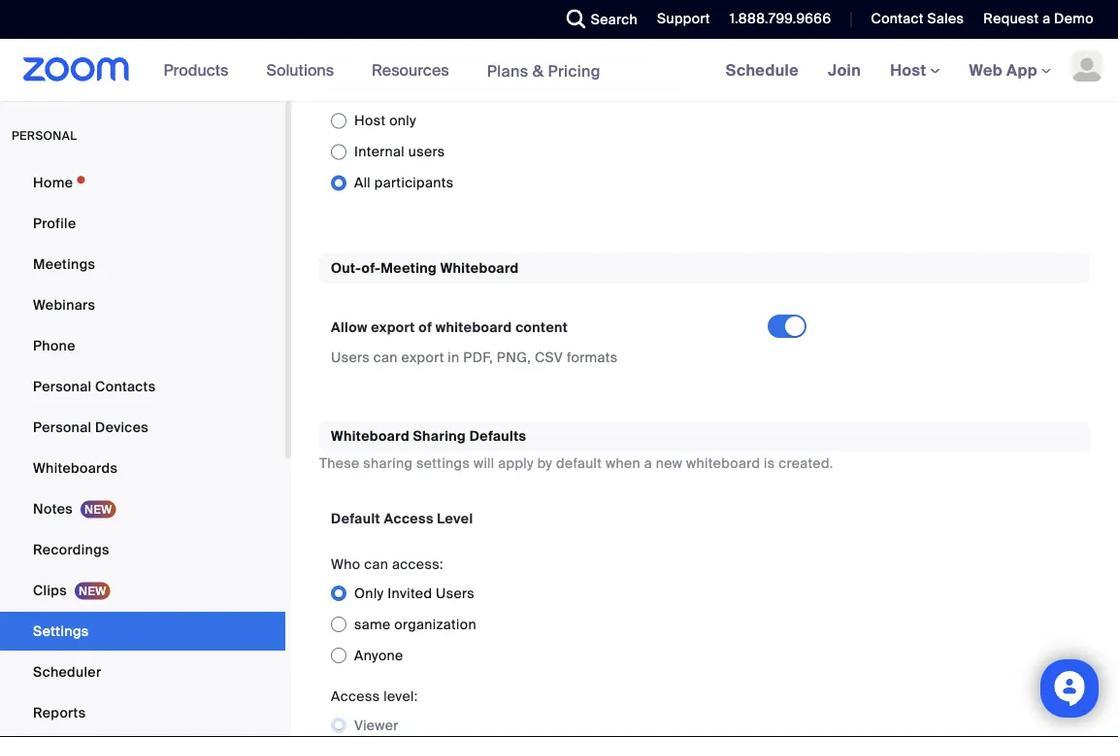 Task type: vqa. For each thing, say whether or not it's contained in the screenshot.
All whiteboards created in the meeting will belong to the host on the top
yes



Task type: describe. For each thing, give the bounding box(es) containing it.
new inside whiteboard sharing defaults these sharing settings will apply by default when a new whiteboard is created.
[[656, 454, 683, 472]]

contact
[[871, 10, 924, 28]]

recordings
[[33, 540, 109, 558]]

schedule
[[726, 60, 799, 80]]

web app button
[[970, 60, 1052, 80]]

these
[[319, 454, 360, 472]]

request
[[984, 10, 1039, 28]]

0 horizontal spatial the
[[483, 80, 502, 95]]

demo
[[1055, 10, 1094, 28]]

1 horizontal spatial a
[[1043, 10, 1051, 28]]

reports link
[[0, 693, 285, 732]]

personal devices
[[33, 418, 149, 436]]

will for settings
[[474, 454, 495, 472]]

whiteboard sharing defaults element
[[319, 421, 1091, 737]]

who can initiate new whiteboards in the meeting?
[[331, 51, 659, 69]]

internal users
[[354, 143, 445, 161]]

0 vertical spatial access
[[384, 510, 434, 527]]

host only
[[354, 112, 417, 130]]

will for meeting
[[555, 80, 574, 95]]

profile link
[[0, 204, 285, 243]]

host for host
[[891, 60, 931, 80]]

png,
[[497, 348, 531, 366]]

settings
[[417, 454, 470, 472]]

0 vertical spatial export
[[371, 318, 415, 336]]

default access level
[[331, 510, 473, 527]]

access:
[[392, 555, 444, 573]]

of
[[419, 318, 432, 336]]

default
[[556, 454, 602, 472]]

sharing
[[413, 427, 466, 445]]

anyone
[[354, 646, 404, 664]]

pdf,
[[463, 348, 493, 366]]

meetings link
[[0, 245, 285, 284]]

invited
[[388, 584, 432, 602]]

contacts
[[95, 377, 156, 395]]

solutions
[[266, 60, 334, 80]]

resources button
[[372, 39, 458, 101]]

reports
[[33, 704, 86, 721]]

0 horizontal spatial whiteboards
[[349, 80, 419, 95]]

settings link
[[0, 612, 285, 651]]

contact sales
[[871, 10, 965, 28]]

users can export in pdf, png, csv formats
[[331, 348, 618, 366]]

scheduler link
[[0, 653, 285, 691]]

is
[[764, 454, 775, 472]]

1 vertical spatial access
[[331, 687, 380, 705]]

phone
[[33, 336, 75, 354]]

sales
[[928, 10, 965, 28]]

1 vertical spatial export
[[402, 348, 444, 366]]

zoom logo image
[[23, 57, 130, 82]]

personal menu menu
[[0, 163, 285, 734]]

all for all participants
[[354, 26, 371, 44]]

0 vertical spatial whiteboards
[[471, 51, 553, 69]]

who for who can access:
[[331, 555, 361, 573]]

profile
[[33, 214, 76, 232]]

a inside whiteboard sharing defaults these sharing settings will apply by default when a new whiteboard is created.
[[645, 454, 653, 472]]

personal for personal contacts
[[33, 377, 92, 395]]

pricing
[[548, 60, 601, 81]]

personal contacts
[[33, 377, 156, 395]]

schedule link
[[711, 39, 814, 101]]

participants
[[375, 26, 454, 44]]

2 horizontal spatial the
[[634, 80, 653, 95]]

personal contacts link
[[0, 367, 285, 406]]

notes link
[[0, 489, 285, 528]]

only invited users
[[354, 584, 475, 602]]

meetings navigation
[[711, 39, 1119, 102]]

webinars link
[[0, 285, 285, 324]]

access level:
[[331, 687, 418, 705]]

0 vertical spatial whiteboard
[[441, 259, 519, 277]]

in for whiteboards
[[470, 80, 480, 95]]

who can access: option group
[[331, 578, 768, 671]]

who can initiate new whiteboards in the meeting? option group
[[331, 105, 822, 198]]

out-
[[331, 259, 362, 277]]

out-of-meeting whiteboard element
[[319, 253, 1091, 390]]

scheduler
[[33, 663, 101, 681]]

product information navigation
[[149, 39, 616, 102]]

meeting
[[505, 80, 552, 95]]

search button
[[552, 0, 643, 39]]

home
[[33, 173, 73, 191]]

plans
[[487, 60, 529, 81]]

app
[[1007, 60, 1038, 80]]

only
[[390, 112, 417, 130]]

notes
[[33, 500, 73, 518]]

sharing
[[363, 454, 413, 472]]

all for all whiteboards created in the meeting will belong to the host
[[331, 80, 346, 95]]

whiteboard sharing defaults these sharing settings will apply by default when a new whiteboard is created.
[[319, 427, 834, 472]]

same
[[354, 615, 391, 633]]

initiate
[[392, 51, 437, 69]]

resources
[[372, 60, 449, 80]]

whiteboard inside whiteboard sharing defaults these sharing settings will apply by default when a new whiteboard is created.
[[687, 454, 761, 472]]

profile picture image
[[1072, 50, 1103, 82]]

web app
[[970, 60, 1038, 80]]

whiteboards link
[[0, 449, 285, 487]]



Task type: locate. For each thing, give the bounding box(es) containing it.
0 horizontal spatial whiteboard
[[436, 318, 512, 336]]

devices
[[95, 418, 149, 436]]

can up only
[[364, 555, 389, 573]]

0 horizontal spatial will
[[474, 454, 495, 472]]

new right when
[[656, 454, 683, 472]]

1 vertical spatial host
[[354, 112, 386, 130]]

viewer
[[354, 716, 399, 734]]

0 horizontal spatial access
[[331, 687, 380, 705]]

same organization
[[354, 615, 477, 633]]

web
[[970, 60, 1003, 80]]

personal for personal devices
[[33, 418, 92, 436]]

1 horizontal spatial new
[[656, 454, 683, 472]]

a
[[1043, 10, 1051, 28], [645, 454, 653, 472]]

organization
[[395, 615, 477, 633]]

participants
[[375, 174, 454, 192]]

all inside who can initiate new whiteboards in the meeting? option group
[[354, 174, 371, 192]]

will down defaults on the left bottom of the page
[[474, 454, 495, 472]]

created
[[422, 80, 467, 95]]

all inside option group
[[354, 26, 371, 44]]

0 vertical spatial a
[[1043, 10, 1051, 28]]

2 vertical spatial in
[[448, 348, 460, 366]]

whiteboard inside whiteboard sharing defaults these sharing settings will apply by default when a new whiteboard is created.
[[331, 427, 410, 445]]

1 horizontal spatial whiteboard
[[441, 259, 519, 277]]

personal down phone
[[33, 377, 92, 395]]

can for initiate
[[364, 51, 389, 69]]

only
[[354, 584, 384, 602]]

home link
[[0, 163, 285, 202]]

0 vertical spatial can
[[364, 51, 389, 69]]

host up internal
[[354, 112, 386, 130]]

users down the allow
[[331, 348, 370, 366]]

support link
[[643, 0, 715, 39], [657, 10, 711, 28]]

host inside the meetings navigation
[[891, 60, 931, 80]]

1 personal from the top
[[33, 377, 92, 395]]

access
[[384, 510, 434, 527], [331, 687, 380, 705]]

banner
[[0, 39, 1119, 102]]

access left level
[[384, 510, 434, 527]]

0 vertical spatial who
[[331, 51, 361, 69]]

new
[[441, 51, 468, 69], [656, 454, 683, 472]]

level
[[437, 510, 473, 527]]

in right created
[[470, 80, 480, 95]]

clips link
[[0, 571, 285, 610]]

who up only
[[331, 555, 361, 573]]

the
[[572, 51, 594, 69], [483, 80, 502, 95], [634, 80, 653, 95]]

in for content
[[448, 348, 460, 366]]

who can access:
[[331, 555, 444, 573]]

whiteboards up all whiteboards created in the meeting will belong to the host
[[471, 51, 553, 69]]

can down all participants
[[364, 51, 389, 69]]

1 vertical spatial all
[[331, 80, 346, 95]]

solutions button
[[266, 39, 343, 101]]

host button
[[891, 60, 941, 80]]

who inside the whiteboard sharing defaults element
[[331, 555, 361, 573]]

1 horizontal spatial the
[[572, 51, 594, 69]]

host inside who can initiate new whiteboards in the meeting? option group
[[354, 112, 386, 130]]

1 vertical spatial users
[[436, 584, 475, 602]]

when
[[606, 454, 641, 472]]

whiteboards
[[33, 459, 118, 477]]

a left demo
[[1043, 10, 1051, 28]]

recordings link
[[0, 530, 285, 569]]

internal
[[354, 143, 405, 161]]

1.888.799.9666
[[730, 10, 832, 28]]

0 vertical spatial personal
[[33, 377, 92, 395]]

host
[[891, 60, 931, 80], [354, 112, 386, 130]]

export down of
[[402, 348, 444, 366]]

support
[[657, 10, 711, 28]]

host for host only
[[354, 112, 386, 130]]

join link
[[814, 39, 876, 101]]

personal inside personal contacts link
[[33, 377, 92, 395]]

contact sales link
[[857, 0, 969, 39], [871, 10, 965, 28]]

all participants
[[354, 26, 454, 44]]

0 vertical spatial new
[[441, 51, 468, 69]]

a right when
[[645, 454, 653, 472]]

1 vertical spatial who
[[331, 555, 361, 573]]

0 vertical spatial in
[[557, 51, 568, 69]]

1 vertical spatial will
[[474, 454, 495, 472]]

of-
[[362, 259, 381, 277]]

the down who can initiate new whiteboards in the meeting?
[[483, 80, 502, 95]]

can
[[364, 51, 389, 69], [374, 348, 398, 366], [364, 555, 389, 573]]

1.888.799.9666 button
[[715, 0, 837, 39], [730, 10, 832, 28]]

0 vertical spatial will
[[555, 80, 574, 95]]

1 vertical spatial personal
[[33, 418, 92, 436]]

2 personal from the top
[[33, 418, 92, 436]]

whiteboard up the sharing
[[331, 427, 410, 445]]

all participants option group
[[331, 0, 822, 51]]

1 horizontal spatial host
[[891, 60, 931, 80]]

belong
[[577, 80, 616, 95]]

phone link
[[0, 326, 285, 365]]

1 vertical spatial new
[[656, 454, 683, 472]]

users
[[409, 143, 445, 161]]

meeting
[[381, 259, 437, 277]]

0 horizontal spatial whiteboard
[[331, 427, 410, 445]]

created.
[[779, 454, 834, 472]]

1 vertical spatial can
[[374, 348, 398, 366]]

1 vertical spatial a
[[645, 454, 653, 472]]

csv
[[535, 348, 563, 366]]

in left pdf, at top
[[448, 348, 460, 366]]

meetings
[[33, 255, 95, 273]]

0 vertical spatial all
[[354, 26, 371, 44]]

users inside who can access: option group
[[436, 584, 475, 602]]

search
[[591, 10, 638, 28]]

webinars
[[33, 296, 95, 314]]

users inside out-of-meeting whiteboard element
[[331, 348, 370, 366]]

personal inside personal devices link
[[33, 418, 92, 436]]

can inside the whiteboard sharing defaults element
[[364, 555, 389, 573]]

1 vertical spatial whiteboard
[[331, 427, 410, 445]]

whiteboard up allow export of whiteboard content at the top
[[441, 259, 519, 277]]

1 horizontal spatial access
[[384, 510, 434, 527]]

0 vertical spatial whiteboard
[[436, 318, 512, 336]]

1 vertical spatial in
[[470, 80, 480, 95]]

whiteboard left is
[[687, 454, 761, 472]]

can for export
[[374, 348, 398, 366]]

allow export of whiteboard content
[[331, 318, 568, 336]]

personal
[[12, 128, 77, 143]]

products
[[164, 60, 229, 80]]

1 vertical spatial whiteboards
[[349, 80, 419, 95]]

can down allow export of whiteboard content at the top
[[374, 348, 398, 366]]

in right &
[[557, 51, 568, 69]]

0 horizontal spatial host
[[354, 112, 386, 130]]

whiteboard
[[441, 259, 519, 277], [331, 427, 410, 445]]

all for all participants
[[354, 174, 371, 192]]

all whiteboards created in the meeting will belong to the host
[[331, 80, 681, 95]]

all participants
[[354, 174, 454, 192]]

personal up whiteboards on the bottom
[[33, 418, 92, 436]]

who down all participants
[[331, 51, 361, 69]]

the up the belong
[[572, 51, 594, 69]]

can for access:
[[364, 555, 389, 573]]

1 horizontal spatial users
[[436, 584, 475, 602]]

users
[[331, 348, 370, 366], [436, 584, 475, 602]]

0 vertical spatial users
[[331, 348, 370, 366]]

apply
[[498, 454, 534, 472]]

host
[[656, 80, 681, 95]]

will right &
[[555, 80, 574, 95]]

0 horizontal spatial a
[[645, 454, 653, 472]]

who
[[331, 51, 361, 69], [331, 555, 361, 573]]

1 horizontal spatial whiteboard
[[687, 454, 761, 472]]

1 vertical spatial whiteboard
[[687, 454, 761, 472]]

whiteboards
[[471, 51, 553, 69], [349, 80, 419, 95]]

banner containing products
[[0, 39, 1119, 102]]

0 horizontal spatial new
[[441, 51, 468, 69]]

can inside out-of-meeting whiteboard element
[[374, 348, 398, 366]]

defaults
[[470, 427, 527, 445]]

whiteboard up users can export in pdf, png, csv formats
[[436, 318, 512, 336]]

export left of
[[371, 318, 415, 336]]

personal devices link
[[0, 408, 285, 447]]

1 horizontal spatial will
[[555, 80, 574, 95]]

join
[[828, 60, 861, 80]]

meeting?
[[597, 51, 659, 69]]

will inside whiteboard sharing defaults these sharing settings will apply by default when a new whiteboard is created.
[[474, 454, 495, 472]]

settings
[[33, 622, 89, 640]]

personal
[[33, 377, 92, 395], [33, 418, 92, 436]]

2 who from the top
[[331, 555, 361, 573]]

2 vertical spatial can
[[364, 555, 389, 573]]

request a demo link
[[969, 0, 1119, 39], [984, 10, 1094, 28]]

the right to
[[634, 80, 653, 95]]

access up viewer
[[331, 687, 380, 705]]

host down contact sales at the top right of page
[[891, 60, 931, 80]]

0 horizontal spatial users
[[331, 348, 370, 366]]

0 horizontal spatial in
[[448, 348, 460, 366]]

2 vertical spatial all
[[354, 174, 371, 192]]

level:
[[384, 687, 418, 705]]

to
[[620, 80, 631, 95]]

plans & pricing
[[487, 60, 601, 81]]

new up created
[[441, 51, 468, 69]]

users up organization
[[436, 584, 475, 602]]

0 vertical spatial host
[[891, 60, 931, 80]]

all
[[354, 26, 371, 44], [331, 80, 346, 95], [354, 174, 371, 192]]

who for who can initiate new whiteboards in the meeting?
[[331, 51, 361, 69]]

1 horizontal spatial in
[[470, 80, 480, 95]]

2 horizontal spatial in
[[557, 51, 568, 69]]

allow
[[331, 318, 368, 336]]

formats
[[567, 348, 618, 366]]

whiteboards up host only at the left of the page
[[349, 80, 419, 95]]

1 who from the top
[[331, 51, 361, 69]]

&
[[533, 60, 544, 81]]

1 horizontal spatial whiteboards
[[471, 51, 553, 69]]

content
[[516, 318, 568, 336]]

default
[[331, 510, 381, 527]]



